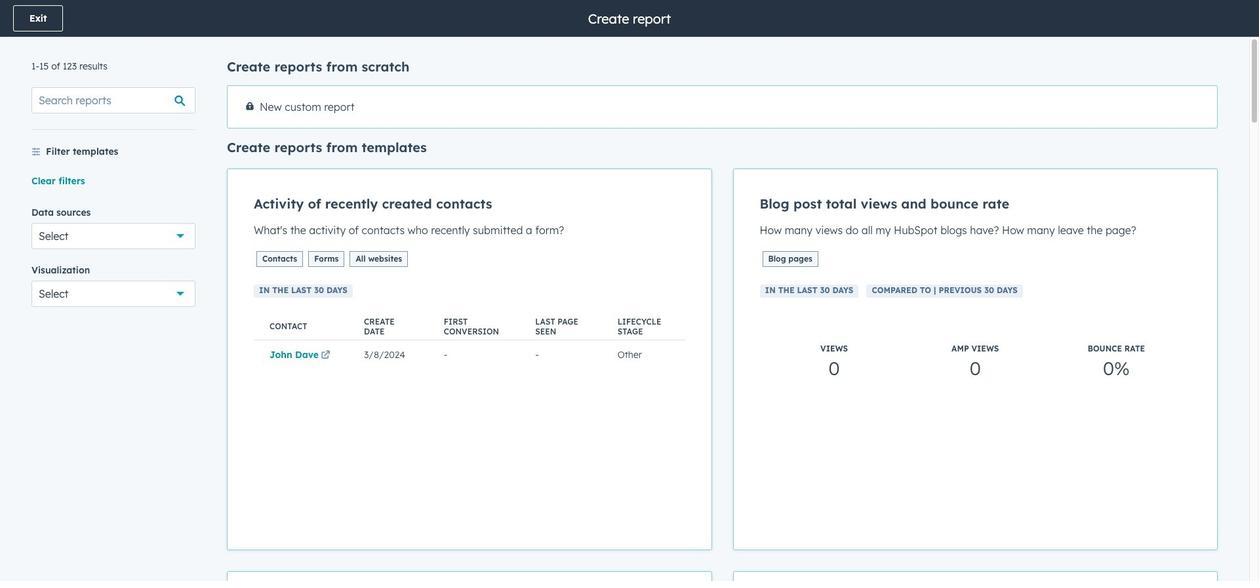 Task type: locate. For each thing, give the bounding box(es) containing it.
None checkbox
[[227, 85, 1218, 129], [227, 571, 712, 581], [733, 571, 1218, 581], [227, 85, 1218, 129], [227, 571, 712, 581], [733, 571, 1218, 581]]

None checkbox
[[227, 169, 712, 550], [733, 169, 1218, 550], [227, 169, 712, 550], [733, 169, 1218, 550]]

link opens in a new window image
[[321, 351, 330, 361], [321, 351, 330, 361]]



Task type: vqa. For each thing, say whether or not it's contained in the screenshot.
'Link opens in a new window' image
yes



Task type: describe. For each thing, give the bounding box(es) containing it.
Search search field
[[31, 87, 196, 114]]

page section element
[[0, 0, 1260, 37]]



